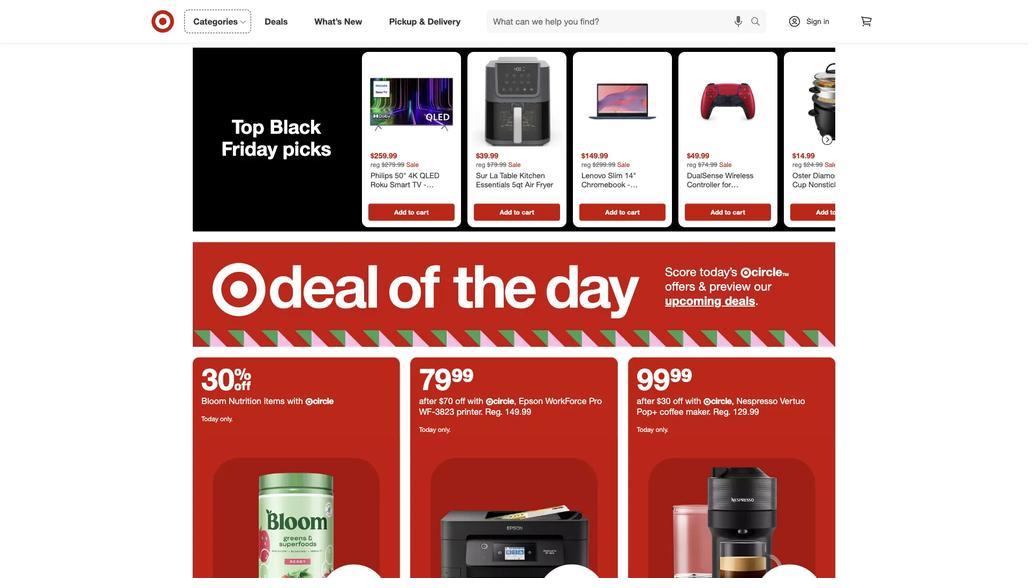 Task type: locate. For each thing, give the bounding box(es) containing it.
reg for $259.99
[[371, 161, 380, 169]]

1 cart from the left
[[416, 208, 429, 217]]

cart
[[416, 208, 429, 217], [522, 208, 534, 217], [627, 208, 640, 217], [733, 208, 746, 217], [839, 208, 851, 217]]

add to cart button down -
[[791, 204, 877, 221]]

only. down bloom
[[220, 415, 233, 423]]

, for 79 99
[[514, 396, 517, 406]]

after up the pop+ coffee on the bottom of page
[[637, 396, 655, 406]]

1 horizontal spatial with
[[468, 396, 484, 406]]

3 add to cart button from the left
[[580, 204, 666, 221]]

, inside , epson workforce pro wf-3823 printer. reg. 149.99
[[514, 396, 517, 406]]

add to cart button down $279.99
[[369, 204, 455, 221]]

sale inside $49.99 reg $74.99 sale
[[720, 161, 732, 169]]

circle for bloom nutrition items with
[[313, 396, 334, 406]]

today down wf-
[[419, 426, 436, 434]]

4 add to cart button from the left
[[685, 204, 771, 221]]

electric
[[841, 180, 866, 189]]

5 add from the left
[[817, 208, 829, 217]]

$24.99
[[804, 161, 823, 169]]

today only. down the pop+ coffee on the bottom of page
[[637, 426, 669, 434]]

$279.99
[[382, 161, 405, 169]]

4 add from the left
[[711, 208, 723, 217]]

with right items
[[287, 396, 303, 406]]

99
[[452, 361, 474, 398], [637, 361, 670, 398], [670, 361, 693, 398]]

3 add to cart from the left
[[606, 208, 640, 217]]

add to cart button for $259.99
[[369, 204, 455, 221]]

reg inside $39.99 reg $79.99 sale sur la table kitchen essentials 5qt air fryer
[[476, 161, 486, 169]]

items
[[264, 396, 285, 406]]

2 horizontal spatial only.
[[656, 426, 669, 434]]

sale up table at the top
[[508, 161, 521, 169]]

today down the pop+ coffee on the bottom of page
[[637, 426, 654, 434]]

rice
[[793, 189, 808, 199]]

& right "offers"
[[699, 279, 706, 294]]

today down bloom
[[201, 415, 218, 423]]

$79.99
[[487, 161, 507, 169]]

add to cart button down the 5qt
[[474, 204, 560, 221]]

$299.99
[[593, 161, 616, 169]]

1 horizontal spatial black
[[841, 189, 860, 199]]

add to cart button
[[369, 204, 455, 221], [474, 204, 560, 221], [580, 204, 666, 221], [685, 204, 771, 221], [791, 204, 877, 221]]

2 cart from the left
[[522, 208, 534, 217]]

1 to from the left
[[408, 208, 415, 217]]

workforce
[[546, 396, 587, 406]]

reg. left 149.99
[[486, 407, 503, 417]]

99 up maker.
[[670, 361, 693, 398]]

reg
[[371, 161, 380, 169], [476, 161, 486, 169], [582, 161, 591, 169], [687, 161, 697, 169], [793, 161, 802, 169]]

sale right $279.99
[[407, 161, 419, 169]]

to for $14.99
[[831, 208, 837, 217]]

reg up sur
[[476, 161, 486, 169]]

2 add to cart from the left
[[500, 208, 534, 217]]

0 horizontal spatial today
[[201, 415, 218, 423]]

sale right $299.99
[[618, 161, 630, 169]]

1 add to cart from the left
[[394, 208, 429, 217]]

1 reg from the left
[[371, 161, 380, 169]]

reg for $149.99
[[582, 161, 591, 169]]

black right -
[[841, 189, 860, 199]]

only. for 79
[[438, 426, 451, 434]]

circle right items
[[313, 396, 334, 406]]

add to cart button for $39.99
[[474, 204, 560, 221]]

reg for $14.99
[[793, 161, 802, 169]]

4 to from the left
[[725, 208, 731, 217]]

reg.
[[486, 407, 503, 417], [714, 407, 731, 417]]

add down $279.99
[[394, 208, 407, 217]]

reg up 'oster'
[[793, 161, 802, 169]]

off right $30
[[673, 396, 683, 406]]

add to cart button down $299.99
[[580, 204, 666, 221]]

pop+ coffee
[[637, 407, 684, 417]]

0 horizontal spatial off
[[456, 396, 465, 406]]

to for $259.99
[[408, 208, 415, 217]]

add to cart down the 5qt
[[500, 208, 534, 217]]

5 add to cart from the left
[[817, 208, 851, 217]]

1 99 from the left
[[452, 361, 474, 398]]

5 to from the left
[[831, 208, 837, 217]]

nutrition
[[229, 396, 262, 406]]

$70
[[439, 396, 453, 406]]

0 horizontal spatial only.
[[220, 415, 233, 423]]

2 reg from the left
[[476, 161, 486, 169]]

today only. down bloom
[[201, 415, 233, 423]]

after up wf-
[[419, 396, 437, 406]]

today only. for 99 99
[[637, 426, 669, 434]]

1 horizontal spatial today
[[419, 426, 436, 434]]

what's new link
[[305, 10, 376, 33]]

add to cart down $279.99
[[394, 208, 429, 217]]

in
[[824, 17, 830, 26]]

add for $49.99
[[711, 208, 723, 217]]

sale inside $14.99 reg $24.99 sale oster diamondforce 6 cup nonstick  electric rice cooker - black
[[825, 161, 838, 169]]

$149.99
[[582, 151, 608, 161]]

target deal of the day image for after $30 off with
[[629, 438, 836, 579]]

1 horizontal spatial reg.
[[714, 407, 731, 417]]

3 99 from the left
[[670, 361, 693, 398]]

$74.99
[[698, 161, 718, 169]]

0 horizontal spatial today only.
[[201, 415, 233, 423]]

3 cart from the left
[[627, 208, 640, 217]]

1 horizontal spatial only.
[[438, 426, 451, 434]]

1 add to cart button from the left
[[369, 204, 455, 221]]

circle up 149.99
[[493, 396, 514, 406]]

reg. right maker.
[[714, 407, 731, 417]]

sale
[[407, 161, 419, 169], [508, 161, 521, 169], [618, 161, 630, 169], [720, 161, 732, 169], [825, 161, 838, 169]]

categories link
[[184, 10, 251, 33]]

0 vertical spatial &
[[419, 16, 425, 27]]

2 add to cart button from the left
[[474, 204, 560, 221]]

1 add from the left
[[394, 208, 407, 217]]

today for 99
[[637, 426, 654, 434]]

after $70 off with
[[419, 396, 486, 406]]

0 vertical spatial black
[[270, 115, 321, 138]]

only. down 3823
[[438, 426, 451, 434]]

3 reg from the left
[[582, 161, 591, 169]]

target deal of the day image for bloom nutrition items with
[[193, 438, 400, 579]]

4 sale from the left
[[720, 161, 732, 169]]

only. down the pop+ coffee on the bottom of page
[[656, 426, 669, 434]]

99 for 79
[[452, 361, 474, 398]]

2 to from the left
[[514, 208, 520, 217]]

add to cart button down $74.99
[[685, 204, 771, 221]]

circle up the .
[[752, 264, 783, 279]]

4 add to cart from the left
[[711, 208, 746, 217]]

off
[[456, 396, 465, 406], [673, 396, 683, 406]]

0 horizontal spatial black
[[270, 115, 321, 138]]

1 vertical spatial &
[[699, 279, 706, 294]]

0 horizontal spatial reg.
[[486, 407, 503, 417]]

1 off from the left
[[456, 396, 465, 406]]

today's
[[700, 264, 738, 279]]

$49.99 reg $74.99 sale
[[687, 151, 732, 169]]

add to cart down $74.99
[[711, 208, 746, 217]]

black right the top
[[270, 115, 321, 138]]

99 up the pop+ coffee on the bottom of page
[[637, 361, 670, 398]]

reg inside $259.99 reg $279.99 sale
[[371, 161, 380, 169]]

0 horizontal spatial &
[[419, 16, 425, 27]]

sale inside $39.99 reg $79.99 sale sur la table kitchen essentials 5qt air fryer
[[508, 161, 521, 169]]

3823
[[435, 407, 454, 417]]

after for 99
[[637, 396, 655, 406]]

reg inside $49.99 reg $74.99 sale
[[687, 161, 697, 169]]

sale for $259.99
[[407, 161, 419, 169]]

circle for after $70 off with
[[493, 396, 514, 406]]

with
[[287, 396, 303, 406], [468, 396, 484, 406], [686, 396, 701, 406]]

99 for 99
[[670, 361, 693, 398]]

with up 'printer.' in the bottom left of the page
[[468, 396, 484, 406]]

with up maker.
[[686, 396, 701, 406]]

2 after from the left
[[637, 396, 655, 406]]

today only. down wf-
[[419, 426, 451, 434]]

1 horizontal spatial after
[[637, 396, 655, 406]]

la
[[490, 171, 498, 180]]

1 , from the left
[[514, 396, 517, 406]]

, inside , nespresso vertuo pop+ coffee maker. reg. 129.99
[[732, 396, 734, 406]]

new
[[344, 16, 362, 27]]

reg left $299.99
[[582, 161, 591, 169]]

add to cart for $39.99
[[500, 208, 534, 217]]

1 horizontal spatial off
[[673, 396, 683, 406]]

sale inside $259.99 reg $279.99 sale
[[407, 161, 419, 169]]

black
[[270, 115, 321, 138], [841, 189, 860, 199]]

wf-
[[419, 407, 435, 417]]

add down essentials
[[500, 208, 512, 217]]

target deal of the day image
[[193, 242, 836, 347], [629, 438, 836, 579], [193, 438, 400, 579], [411, 438, 618, 579]]

reg inside $14.99 reg $24.99 sale oster diamondforce 6 cup nonstick  electric rice cooker - black
[[793, 161, 802, 169]]

add to cart down -
[[817, 208, 851, 217]]

, nespresso vertuo pop+ coffee maker. reg. 129.99
[[637, 396, 806, 417]]

2 horizontal spatial with
[[686, 396, 701, 406]]

sale for $49.99
[[720, 161, 732, 169]]

sale up diamondforce
[[825, 161, 838, 169]]

black inside $14.99 reg $24.99 sale oster diamondforce 6 cup nonstick  electric rice cooker - black
[[841, 189, 860, 199]]

add
[[394, 208, 407, 217], [500, 208, 512, 217], [606, 208, 618, 217], [711, 208, 723, 217], [817, 208, 829, 217]]

off for 79
[[456, 396, 465, 406]]

1 after from the left
[[419, 396, 437, 406]]

table
[[500, 171, 518, 180]]

with for 99
[[686, 396, 701, 406]]

1 sale from the left
[[407, 161, 419, 169]]

4 cart from the left
[[733, 208, 746, 217]]

only.
[[220, 415, 233, 423], [438, 426, 451, 434], [656, 426, 669, 434]]

picks
[[283, 137, 331, 160]]

reg left $74.99
[[687, 161, 697, 169]]

to
[[408, 208, 415, 217], [514, 208, 520, 217], [620, 208, 626, 217], [725, 208, 731, 217], [831, 208, 837, 217]]

nonstick
[[809, 180, 839, 189]]

5 reg from the left
[[793, 161, 802, 169]]

today
[[201, 415, 218, 423], [419, 426, 436, 434], [637, 426, 654, 434]]

4 reg from the left
[[687, 161, 697, 169]]

circle inside score today's ◎ circle tm offers & preview our upcoming deals .
[[752, 264, 783, 279]]

add to cart
[[394, 208, 429, 217], [500, 208, 534, 217], [606, 208, 640, 217], [711, 208, 746, 217], [817, 208, 851, 217]]

epson
[[519, 396, 543, 406]]

add down cooker
[[817, 208, 829, 217]]

3 add from the left
[[606, 208, 618, 217]]

our
[[754, 279, 772, 294]]

0 horizontal spatial after
[[419, 396, 437, 406]]

5 sale from the left
[[825, 161, 838, 169]]

reg inside $149.99 reg $299.99 sale
[[582, 161, 591, 169]]

3 to from the left
[[620, 208, 626, 217]]

What can we help you find? suggestions appear below search field
[[487, 10, 754, 33]]

cup
[[793, 180, 807, 189]]

1 horizontal spatial ,
[[732, 396, 734, 406]]

& right pickup
[[419, 16, 425, 27]]

6
[[865, 171, 869, 180]]

1 reg. from the left
[[486, 407, 503, 417]]

0 horizontal spatial with
[[287, 396, 303, 406]]

lenovo slim 14" chromebook - mediatek processor - 4gb ram - 64gb flash storage - blue (82xj002dus) image
[[578, 56, 668, 147]]

sale right $74.99
[[720, 161, 732, 169]]

sign in link
[[779, 10, 846, 33]]

philips 50" 4k qled roku smart tv - 50pul7973/f7 - special purchase image
[[366, 56, 457, 147]]

2 , from the left
[[732, 396, 734, 406]]

$39.99 reg $79.99 sale sur la table kitchen essentials 5qt air fryer
[[476, 151, 554, 189]]

delivery
[[428, 16, 461, 27]]

2 reg. from the left
[[714, 407, 731, 417]]

add for $39.99
[[500, 208, 512, 217]]

1 horizontal spatial &
[[699, 279, 706, 294]]

5 add to cart button from the left
[[791, 204, 877, 221]]

, up 149.99
[[514, 396, 517, 406]]

,
[[514, 396, 517, 406], [732, 396, 734, 406]]

add to cart button for $49.99
[[685, 204, 771, 221]]

2 add from the left
[[500, 208, 512, 217]]

, up 129.99
[[732, 396, 734, 406]]

, for 99 99
[[732, 396, 734, 406]]

2 horizontal spatial today
[[637, 426, 654, 434]]

2 horizontal spatial today only.
[[637, 426, 669, 434]]

today only.
[[201, 415, 233, 423], [419, 426, 451, 434], [637, 426, 669, 434]]

2 sale from the left
[[508, 161, 521, 169]]

3 with from the left
[[686, 396, 701, 406]]

add to cart down $299.99
[[606, 208, 640, 217]]

99 up 'printer.' in the bottom left of the page
[[452, 361, 474, 398]]

$14.99 reg $24.99 sale oster diamondforce 6 cup nonstick  electric rice cooker - black
[[793, 151, 869, 199]]

0 horizontal spatial ,
[[514, 396, 517, 406]]

reg left $279.99
[[371, 161, 380, 169]]

dualsense wireless controller for playstation 5 - volcanic red image
[[683, 56, 774, 147]]

off for 99
[[673, 396, 683, 406]]

off right $70
[[456, 396, 465, 406]]

target deal of the day image for after $70 off with
[[411, 438, 618, 579]]

sale inside $149.99 reg $299.99 sale
[[618, 161, 630, 169]]

bloom nutrition items with
[[201, 396, 306, 406]]

1 vertical spatial black
[[841, 189, 860, 199]]

circle
[[752, 264, 783, 279], [313, 396, 334, 406], [493, 396, 514, 406], [711, 396, 732, 406]]

2 off from the left
[[673, 396, 683, 406]]

add down $74.99
[[711, 208, 723, 217]]

add down $299.99
[[606, 208, 618, 217]]

2 with from the left
[[468, 396, 484, 406]]

black inside top black friday picks
[[270, 115, 321, 138]]

&
[[419, 16, 425, 27], [699, 279, 706, 294]]

3 sale from the left
[[618, 161, 630, 169]]

circle left nespresso
[[711, 396, 732, 406]]

circle for after $30 off with
[[711, 396, 732, 406]]

deals link
[[256, 10, 301, 33]]

1 horizontal spatial today only.
[[419, 426, 451, 434]]

-
[[836, 189, 839, 199]]



Task type: vqa. For each thing, say whether or not it's contained in the screenshot.
Delivery
yes



Task type: describe. For each thing, give the bounding box(es) containing it.
search
[[746, 17, 772, 28]]

.
[[756, 293, 759, 308]]

add to cart for $14.99
[[817, 208, 851, 217]]

$39.99
[[476, 151, 499, 161]]

friday
[[222, 137, 278, 160]]

upcoming
[[665, 293, 722, 308]]

99 99
[[637, 361, 693, 398]]

diamondforce
[[813, 171, 863, 180]]

sur
[[476, 171, 488, 180]]

$14.99
[[793, 151, 815, 161]]

categories
[[193, 16, 238, 27]]

add to cart for $149.99
[[606, 208, 640, 217]]

top
[[232, 115, 264, 138]]

sale for $39.99
[[508, 161, 521, 169]]

add to cart button for $14.99
[[791, 204, 877, 221]]

◎
[[741, 267, 752, 278]]

tm
[[783, 272, 789, 277]]

deals
[[725, 293, 756, 308]]

after for 79
[[419, 396, 437, 406]]

add for $149.99
[[606, 208, 618, 217]]

with for 79
[[468, 396, 484, 406]]

offers
[[665, 279, 696, 294]]

$49.99
[[687, 151, 710, 161]]

2 99 from the left
[[637, 361, 670, 398]]

essentials
[[476, 180, 510, 189]]

deals
[[265, 16, 288, 27]]

cart for $149.99
[[627, 208, 640, 217]]

pro
[[589, 396, 602, 406]]

add to cart for $49.99
[[711, 208, 746, 217]]

149.99
[[505, 407, 531, 417]]

oster diamondforce 6 cup nonstick  electric rice cooker - black image
[[789, 56, 879, 147]]

pickup & delivery
[[389, 16, 461, 27]]

& inside score today's ◎ circle tm offers & preview our upcoming deals .
[[699, 279, 706, 294]]

$259.99 reg $279.99 sale
[[371, 151, 419, 169]]

after $30 off with
[[637, 396, 704, 406]]

to for $39.99
[[514, 208, 520, 217]]

today for 79
[[419, 426, 436, 434]]

pickup & delivery link
[[380, 10, 474, 33]]

79 99
[[419, 361, 474, 398]]

reg. inside , nespresso vertuo pop+ coffee maker. reg. 129.99
[[714, 407, 731, 417]]

$259.99
[[371, 151, 397, 161]]

to for $149.99
[[620, 208, 626, 217]]

& inside pickup & delivery link
[[419, 16, 425, 27]]

printer.
[[457, 407, 483, 417]]

fryer
[[536, 180, 554, 189]]

preview
[[710, 279, 751, 294]]

what's new
[[315, 16, 362, 27]]

sale for $14.99
[[825, 161, 838, 169]]

oster
[[793, 171, 811, 180]]

air
[[525, 180, 534, 189]]

cart for $259.99
[[416, 208, 429, 217]]

carousel region
[[193, 48, 883, 242]]

cooker
[[810, 189, 834, 199]]

5 cart from the left
[[839, 208, 851, 217]]

only. for 99
[[656, 426, 669, 434]]

129.99
[[733, 407, 760, 417]]

sign in
[[807, 17, 830, 26]]

79
[[419, 361, 452, 398]]

5qt
[[512, 180, 523, 189]]

top black friday picks
[[222, 115, 331, 160]]

search button
[[746, 10, 772, 35]]

maker.
[[686, 407, 711, 417]]

$149.99 reg $299.99 sale
[[582, 151, 630, 169]]

bloom
[[201, 396, 226, 406]]

vertuo
[[780, 396, 806, 406]]

score
[[665, 264, 697, 279]]

1 with from the left
[[287, 396, 303, 406]]

add to cart button for $149.99
[[580, 204, 666, 221]]

cart for $49.99
[[733, 208, 746, 217]]

reg for $49.99
[[687, 161, 697, 169]]

add for $259.99
[[394, 208, 407, 217]]

30
[[201, 361, 251, 398]]

sign
[[807, 17, 822, 26]]

reg for $39.99
[[476, 161, 486, 169]]

add to cart for $259.99
[[394, 208, 429, 217]]

reg. inside , epson workforce pro wf-3823 printer. reg. 149.99
[[486, 407, 503, 417]]

score today's ◎ circle tm offers & preview our upcoming deals .
[[665, 264, 789, 308]]

pickup
[[389, 16, 417, 27]]

kitchen
[[520, 171, 545, 180]]

nespresso
[[737, 396, 778, 406]]

to for $49.99
[[725, 208, 731, 217]]

, epson workforce pro wf-3823 printer. reg. 149.99
[[419, 396, 602, 417]]

$30
[[657, 396, 671, 406]]

today only. for 79 99
[[419, 426, 451, 434]]

add for $14.99
[[817, 208, 829, 217]]

what's
[[315, 16, 342, 27]]

sale for $149.99
[[618, 161, 630, 169]]

sur la table kitchen essentials 5qt air fryer image
[[472, 56, 563, 147]]



